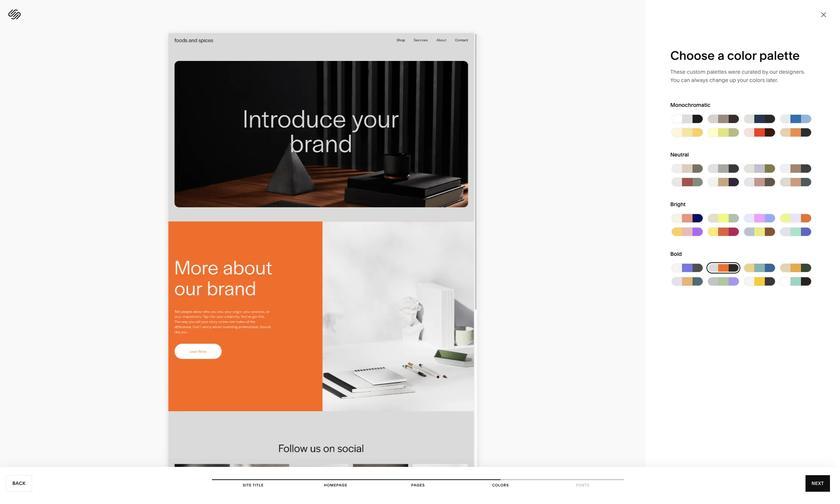 Task type: vqa. For each thing, say whether or not it's contained in the screenshot.
a
yes



Task type: locate. For each thing, give the bounding box(es) containing it.
custom
[[687, 69, 706, 75]]

later.
[[766, 77, 778, 84]]

these custom palettes were curated by our designers. you can always change up your colors later.
[[671, 69, 805, 84]]

choose
[[671, 48, 715, 63]]

our
[[770, 69, 778, 75]]

by
[[762, 69, 768, 75]]

can
[[681, 77, 690, 84]]

neutral
[[671, 151, 689, 158]]

your
[[737, 77, 748, 84]]

back button
[[6, 476, 32, 492]]

next
[[812, 481, 824, 487]]

were
[[728, 69, 741, 75]]

change
[[710, 77, 729, 84]]

homepage
[[324, 484, 347, 488]]

palettes
[[707, 69, 727, 75]]

always
[[692, 77, 708, 84]]

title
[[253, 484, 264, 488]]



Task type: describe. For each thing, give the bounding box(es) containing it.
you
[[671, 77, 680, 84]]

site title
[[243, 484, 264, 488]]

curated
[[742, 69, 761, 75]]

palette
[[760, 48, 800, 63]]

fonts
[[576, 484, 590, 488]]

these
[[671, 69, 686, 75]]

next button
[[806, 476, 830, 492]]

colors
[[750, 77, 765, 84]]

designers.
[[779, 69, 805, 75]]

site
[[243, 484, 252, 488]]

colors
[[492, 484, 509, 488]]

bright
[[671, 201, 686, 208]]

a
[[718, 48, 725, 63]]

up
[[730, 77, 736, 84]]

choose a color palette
[[671, 48, 800, 63]]

monochromatic
[[671, 102, 711, 108]]

bold
[[671, 251, 682, 258]]

back
[[12, 481, 26, 487]]

pages
[[411, 484, 425, 488]]

color
[[727, 48, 757, 63]]



